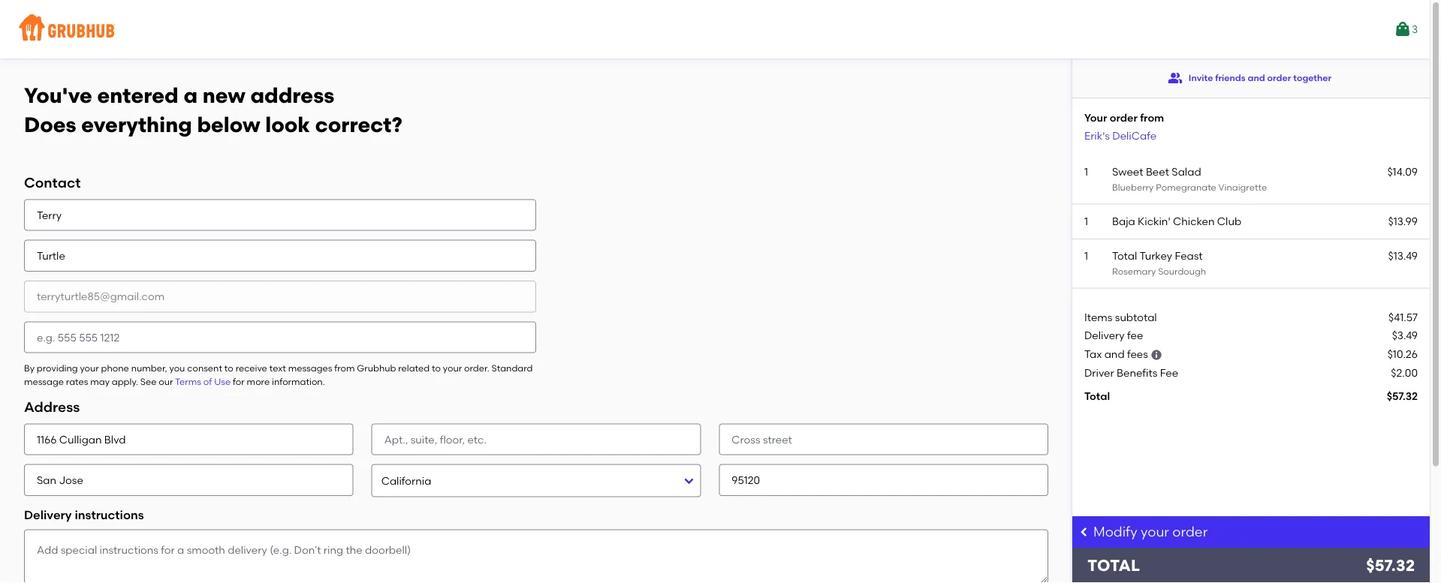 Task type: locate. For each thing, give the bounding box(es) containing it.
0 horizontal spatial delivery
[[24, 508, 72, 523]]

you
[[169, 363, 185, 374]]

and down delivery fee
[[1105, 348, 1125, 361]]

delivery for delivery instructions
[[24, 508, 72, 523]]

consent
[[187, 363, 222, 374]]

2 vertical spatial total
[[1088, 557, 1140, 576]]

Phone telephone field
[[24, 322, 536, 353]]

0 horizontal spatial svg image
[[1079, 526, 1091, 538]]

order.
[[464, 363, 489, 374]]

message
[[24, 376, 64, 387]]

invite
[[1189, 72, 1213, 83]]

Delivery instructions text field
[[24, 530, 1049, 584]]

2 horizontal spatial order
[[1267, 72, 1291, 83]]

your
[[80, 363, 99, 374], [443, 363, 462, 374], [1141, 524, 1169, 540]]

to
[[224, 363, 233, 374], [432, 363, 441, 374]]

$3.49
[[1392, 329, 1418, 342]]

fee
[[1127, 329, 1143, 342]]

by
[[24, 363, 35, 374]]

people icon image
[[1168, 71, 1183, 86]]

from
[[1140, 111, 1164, 124], [334, 363, 355, 374]]

and right friends
[[1248, 72, 1265, 83]]

0 vertical spatial svg image
[[1151, 349, 1163, 361]]

0 vertical spatial 1
[[1085, 166, 1088, 178]]

related
[[398, 363, 430, 374]]

City text field
[[24, 465, 354, 496]]

2 horizontal spatial your
[[1141, 524, 1169, 540]]

3 1 from the top
[[1085, 250, 1088, 262]]

order right modify
[[1173, 524, 1208, 540]]

address
[[24, 399, 80, 415]]

to up use
[[224, 363, 233, 374]]

1 horizontal spatial and
[[1248, 72, 1265, 83]]

see
[[140, 376, 156, 387]]

total turkey feast
[[1112, 250, 1203, 262]]

1 up items
[[1085, 250, 1088, 262]]

1 down erik's
[[1085, 166, 1088, 178]]

delivery fee
[[1085, 329, 1143, 342]]

$57.32
[[1387, 390, 1418, 403], [1366, 557, 1415, 576]]

your right modify
[[1141, 524, 1169, 540]]

fee
[[1160, 366, 1179, 379]]

svg image left modify
[[1079, 526, 1091, 538]]

0 vertical spatial delivery
[[1085, 329, 1125, 342]]

by providing your phone number, you consent to receive text messages from grubhub related to your order. standard message rates may apply. see our
[[24, 363, 533, 387]]

your up may
[[80, 363, 99, 374]]

club
[[1217, 215, 1242, 228]]

svg image right fees
[[1151, 349, 1163, 361]]

0 vertical spatial total
[[1112, 250, 1137, 262]]

text
[[269, 363, 286, 374]]

0 vertical spatial and
[[1248, 72, 1265, 83]]

1 1 from the top
[[1085, 166, 1088, 178]]

1 horizontal spatial delivery
[[1085, 329, 1125, 342]]

delivery
[[1085, 329, 1125, 342], [24, 508, 72, 523]]

delivery down items
[[1085, 329, 1125, 342]]

fees
[[1127, 348, 1148, 361]]

1 vertical spatial delivery
[[24, 508, 72, 523]]

2 1 from the top
[[1085, 215, 1088, 228]]

from up delicafe
[[1140, 111, 1164, 124]]

1 vertical spatial total
[[1085, 390, 1110, 403]]

1 vertical spatial 1
[[1085, 215, 1088, 228]]

total up rosemary
[[1112, 250, 1137, 262]]

correct?
[[315, 112, 402, 137]]

may
[[90, 376, 110, 387]]

svg image
[[1151, 349, 1163, 361], [1079, 526, 1091, 538]]

salad
[[1172, 166, 1201, 178]]

0 horizontal spatial order
[[1110, 111, 1138, 124]]

1 vertical spatial from
[[334, 363, 355, 374]]

beet
[[1146, 166, 1169, 178]]

information.
[[272, 376, 325, 387]]

messages
[[288, 363, 332, 374]]

standard
[[492, 363, 533, 374]]

delivery for delivery fee
[[1085, 329, 1125, 342]]

1 vertical spatial and
[[1105, 348, 1125, 361]]

Cross street text field
[[719, 424, 1048, 456]]

invite friends and order together button
[[1168, 65, 1332, 92]]

blueberry
[[1112, 182, 1154, 193]]

modify your order
[[1094, 524, 1208, 540]]

2 vertical spatial order
[[1173, 524, 1208, 540]]

0 horizontal spatial to
[[224, 363, 233, 374]]

address
[[250, 83, 334, 108]]

0 vertical spatial order
[[1267, 72, 1291, 83]]

delivery left instructions on the bottom left
[[24, 508, 72, 523]]

1 left baja
[[1085, 215, 1088, 228]]

order left the together
[[1267, 72, 1291, 83]]

from left grubhub
[[334, 363, 355, 374]]

rosemary
[[1112, 266, 1156, 277]]

and
[[1248, 72, 1265, 83], [1105, 348, 1125, 361]]

order up the erik's delicafe link
[[1110, 111, 1138, 124]]

1 vertical spatial order
[[1110, 111, 1138, 124]]

2 vertical spatial 1
[[1085, 250, 1088, 262]]

more
[[247, 376, 270, 387]]

First name text field
[[24, 199, 536, 231]]

you've
[[24, 83, 92, 108]]

0 horizontal spatial from
[[334, 363, 355, 374]]

total
[[1112, 250, 1137, 262], [1085, 390, 1110, 403], [1088, 557, 1140, 576]]

Email email field
[[24, 281, 536, 313]]

baja kickin' chicken club
[[1112, 215, 1242, 228]]

look
[[265, 112, 310, 137]]

contact
[[24, 174, 81, 191]]

your left "order."
[[443, 363, 462, 374]]

Zip text field
[[719, 465, 1048, 496]]

modify
[[1094, 524, 1138, 540]]

rates
[[66, 376, 88, 387]]

total down modify
[[1088, 557, 1140, 576]]

feast
[[1175, 250, 1203, 262]]

total down 'driver'
[[1085, 390, 1110, 403]]

terms of use for more information.
[[175, 376, 325, 387]]

1 horizontal spatial from
[[1140, 111, 1164, 124]]

1
[[1085, 166, 1088, 178], [1085, 215, 1088, 228], [1085, 250, 1088, 262]]

order inside button
[[1267, 72, 1291, 83]]

1 horizontal spatial your
[[443, 363, 462, 374]]

use
[[214, 376, 231, 387]]

0 vertical spatial from
[[1140, 111, 1164, 124]]

$10.26
[[1388, 348, 1418, 361]]

driver
[[1085, 366, 1114, 379]]

from inside your order from erik's delicafe
[[1140, 111, 1164, 124]]

order
[[1267, 72, 1291, 83], [1110, 111, 1138, 124], [1173, 524, 1208, 540]]

sweet beet salad
[[1112, 166, 1201, 178]]

to right related
[[432, 363, 441, 374]]

turkey
[[1140, 250, 1173, 262]]

1 horizontal spatial to
[[432, 363, 441, 374]]

3
[[1412, 23, 1418, 36]]

1 to from the left
[[224, 363, 233, 374]]

below
[[197, 112, 260, 137]]



Task type: vqa. For each thing, say whether or not it's contained in the screenshot.
food
no



Task type: describe. For each thing, give the bounding box(es) containing it.
new
[[203, 83, 245, 108]]

kickin'
[[1138, 215, 1171, 228]]

pomegranate
[[1156, 182, 1217, 193]]

baja
[[1112, 215, 1135, 228]]

Address 1 text field
[[24, 424, 354, 456]]

chicken
[[1173, 215, 1215, 228]]

items subtotal
[[1085, 311, 1157, 324]]

$14.09
[[1388, 166, 1418, 178]]

subtotal
[[1115, 311, 1157, 324]]

erik's delicafe link
[[1085, 129, 1157, 142]]

1 for sweet beet salad
[[1085, 166, 1088, 178]]

1 for baja kickin' chicken club
[[1085, 215, 1088, 228]]

receive
[[236, 363, 267, 374]]

Last name text field
[[24, 240, 536, 272]]

driver benefits fee
[[1085, 366, 1179, 379]]

delicafe
[[1113, 129, 1157, 142]]

tax and fees
[[1085, 348, 1148, 361]]

$13.99
[[1388, 215, 1418, 228]]

terms
[[175, 376, 201, 387]]

phone
[[101, 363, 129, 374]]

3 button
[[1394, 16, 1418, 43]]

and inside button
[[1248, 72, 1265, 83]]

0 horizontal spatial and
[[1105, 348, 1125, 361]]

tax
[[1085, 348, 1102, 361]]

terms of use link
[[175, 376, 231, 387]]

1 vertical spatial $57.32
[[1366, 557, 1415, 576]]

$2.00
[[1391, 366, 1418, 379]]

1 horizontal spatial order
[[1173, 524, 1208, 540]]

vinaigrette
[[1219, 182, 1267, 193]]

number,
[[131, 363, 167, 374]]

from inside by providing your phone number, you consent to receive text messages from grubhub related to your order. standard message rates may apply. see our
[[334, 363, 355, 374]]

items
[[1085, 311, 1113, 324]]

benefits
[[1117, 366, 1158, 379]]

1 for total turkey feast
[[1085, 250, 1088, 262]]

a
[[184, 83, 198, 108]]

sweet
[[1112, 166, 1144, 178]]

0 vertical spatial $57.32
[[1387, 390, 1418, 403]]

your order from erik's delicafe
[[1085, 111, 1164, 142]]

together
[[1294, 72, 1332, 83]]

sourdough
[[1158, 266, 1206, 277]]

providing
[[37, 363, 78, 374]]

everything
[[81, 112, 192, 137]]

your
[[1085, 111, 1107, 124]]

1 horizontal spatial svg image
[[1151, 349, 1163, 361]]

friends
[[1215, 72, 1246, 83]]

instructions
[[75, 508, 144, 523]]

entered
[[97, 83, 179, 108]]

0 horizontal spatial your
[[80, 363, 99, 374]]

apply.
[[112, 376, 138, 387]]

$14.09 blueberry pomegranate vinaigrette
[[1112, 166, 1418, 193]]

for
[[233, 376, 245, 387]]

2 to from the left
[[432, 363, 441, 374]]

you've entered a new address does everything below look correct?
[[24, 83, 402, 137]]

erik's
[[1085, 129, 1110, 142]]

of
[[203, 376, 212, 387]]

Address 2 text field
[[372, 424, 701, 456]]

delivery instructions
[[24, 508, 144, 523]]

does
[[24, 112, 76, 137]]

grubhub
[[357, 363, 396, 374]]

our
[[159, 376, 173, 387]]

main navigation navigation
[[0, 0, 1430, 59]]

invite friends and order together
[[1189, 72, 1332, 83]]

$13.49 rosemary sourdough
[[1112, 250, 1418, 277]]

1 vertical spatial svg image
[[1079, 526, 1091, 538]]

order inside your order from erik's delicafe
[[1110, 111, 1138, 124]]

$41.57
[[1389, 311, 1418, 324]]

$13.49
[[1388, 250, 1418, 262]]



